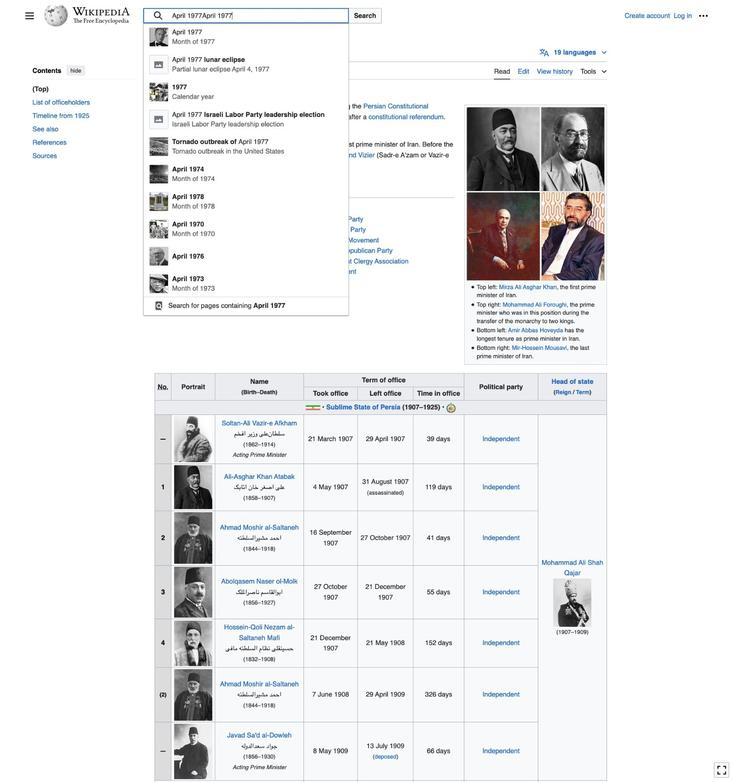 Task type: vqa. For each thing, say whether or not it's contained in the screenshot.
THE WIKIPEDIA image
yes



Task type: locate. For each thing, give the bounding box(es) containing it.
main content
[[151, 43, 709, 782]]

wikipedia image
[[73, 7, 130, 16]]

Search Wikipedia search field
[[143, 8, 349, 23]]

language progressive image
[[540, 48, 550, 57]]

menu image
[[25, 11, 34, 21]]

None search field
[[143, 8, 625, 316]]



Task type: describe. For each thing, give the bounding box(es) containing it.
fullscreen image
[[717, 766, 727, 775]]

log in and more options image
[[699, 11, 709, 21]]

the free encyclopedia image
[[73, 18, 129, 24]]

search results list box
[[144, 24, 349, 314]]

personal tools navigation
[[625, 8, 712, 23]]



